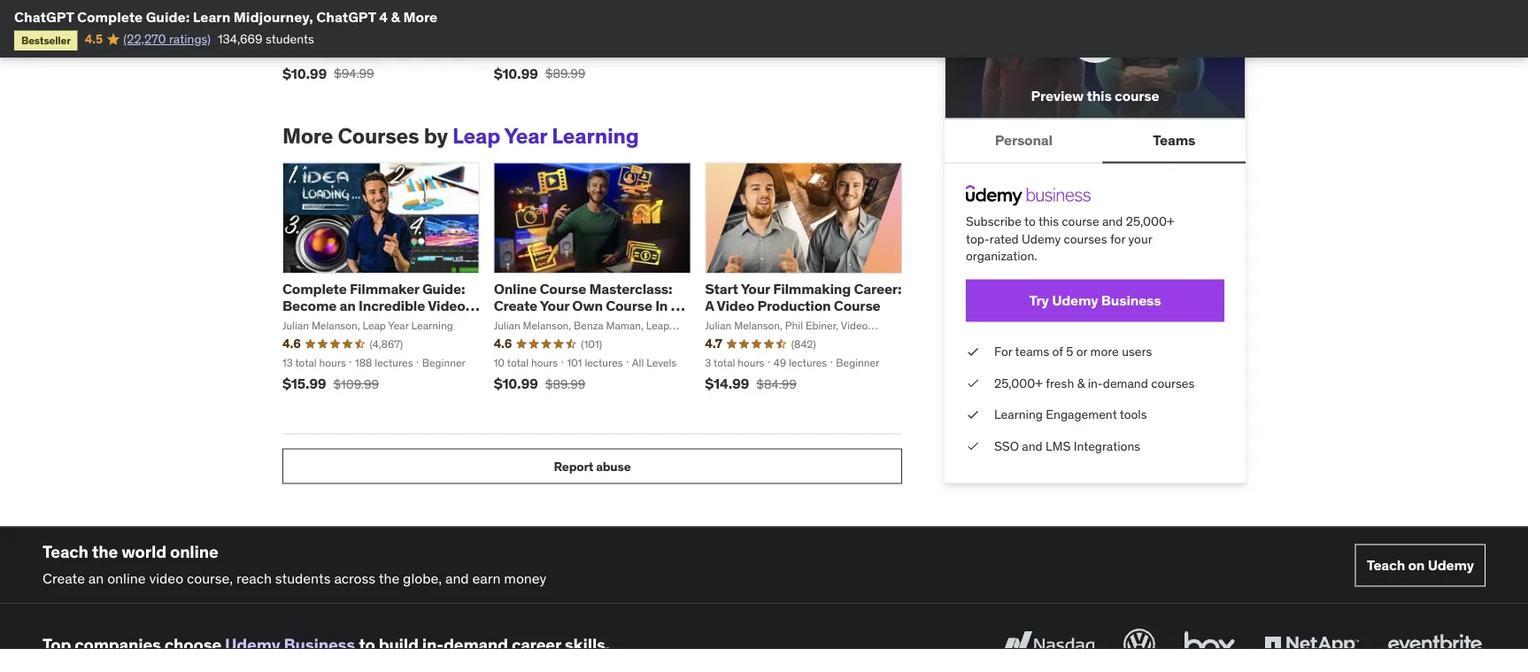 Task type: locate. For each thing, give the bounding box(es) containing it.
13
[[283, 45, 293, 59], [283, 356, 293, 370]]

benza left 'maman'
[[283, 8, 312, 22]]

0 horizontal spatial guide:
[[146, 8, 190, 26]]

1 vertical spatial this
[[1039, 214, 1059, 230]]

world
[[122, 541, 166, 563]]

1 chatgpt from the left
[[14, 8, 74, 26]]

& right 4
[[391, 8, 400, 26]]

$10.99 $89.99 down 101 reviews element
[[494, 375, 586, 393]]

2 13 from the top
[[283, 356, 293, 370]]

2 horizontal spatial melanson,
[[735, 319, 783, 333]]

julian down the online
[[494, 319, 521, 333]]

this right preview
[[1087, 87, 1112, 105]]

2 melanson, from the left
[[523, 319, 572, 333]]

0 vertical spatial 101 lectures
[[567, 45, 623, 59]]

more right 4
[[403, 8, 438, 26]]

guide: inside complete filmmaker guide: become an incredible video creator
[[422, 280, 465, 298]]

0 vertical spatial an
[[340, 297, 356, 315]]

2 horizontal spatial course
[[834, 297, 881, 315]]

teach left on
[[1367, 556, 1406, 575]]

1 horizontal spatial your
[[741, 280, 770, 298]]

3 julian from the left
[[705, 319, 732, 333]]

your inside the start your filmmaking career: a video production course julian melanson, phil ebiner, video school, leap year learning
[[741, 280, 770, 298]]

$10.99 $89.99
[[494, 65, 586, 83], [494, 375, 586, 393]]

complete up 4.5
[[77, 8, 143, 26]]

create inside teach the world online create an online video course, reach students across the globe, and earn money
[[43, 570, 85, 588]]

melanson, for your
[[523, 319, 572, 333]]

complete filmmaker guide: become an incredible video creator link
[[283, 280, 480, 332]]

0 horizontal spatial online
[[107, 570, 146, 588]]

1 horizontal spatial and
[[1023, 439, 1043, 454]]

0 horizontal spatial chatgpt
[[14, 8, 74, 26]]

chatgpt left 4
[[316, 8, 376, 26]]

1 vertical spatial more
[[283, 123, 333, 149]]

julian inside julian melanson, benza maman, leap year learning
[[494, 319, 521, 333]]

$89.99
[[545, 66, 586, 82], [545, 377, 586, 393]]

1 101 lectures from the top
[[567, 45, 623, 59]]

teach inside teach the world online create an online video course, reach students across the globe, and earn money
[[43, 541, 88, 563]]

courses right demand
[[1152, 375, 1195, 391]]

earn
[[473, 570, 501, 588]]

0 horizontal spatial julian
[[283, 319, 309, 333]]

udemy right on
[[1428, 556, 1475, 575]]

your right start at left top
[[741, 280, 770, 298]]

1 horizontal spatial 4.7
[[705, 336, 723, 352]]

in-
[[1088, 375, 1104, 391]]

1 vertical spatial &
[[1078, 375, 1085, 391]]

guide: up the (22,270 ratings)
[[146, 8, 190, 26]]

course up ebiner,
[[834, 297, 881, 315]]

teach on udemy
[[1367, 556, 1475, 575]]

online up course,
[[170, 541, 218, 563]]

0 vertical spatial xsmall image
[[966, 375, 981, 392]]

course right to
[[1062, 214, 1100, 230]]

1 vertical spatial and
[[1023, 439, 1043, 454]]

total down days
[[507, 356, 529, 370]]

guide: for filmmaker
[[422, 280, 465, 298]]

xsmall image left for
[[966, 344, 981, 361]]

2 13 total hours from the top
[[283, 356, 346, 370]]

lectures for online course masterclass: create your own course in 30 days
[[585, 356, 623, 370]]

across
[[334, 570, 376, 588]]

10 total hours down days
[[494, 356, 558, 370]]

0 horizontal spatial your
[[540, 297, 570, 315]]

melanson, inside julian melanson, benza maman, leap year learning
[[523, 319, 572, 333]]

1 horizontal spatial more
[[403, 8, 438, 26]]

$89.99 down 101 reviews element
[[545, 377, 586, 393]]

xsmall image
[[966, 375, 981, 392], [966, 407, 981, 424]]

total up $15.99
[[295, 356, 317, 370]]

udemy
[[1022, 231, 1061, 247], [1052, 292, 1099, 310], [1428, 556, 1475, 575]]

all
[[422, 45, 434, 59], [632, 45, 644, 59], [632, 356, 644, 370]]

0 vertical spatial 10 total hours
[[494, 45, 558, 59]]

1 vertical spatial guide:
[[422, 280, 465, 298]]

0 vertical spatial course
[[1115, 87, 1160, 105]]

1 vertical spatial xsmall image
[[966, 438, 981, 455]]

xsmall image for learning
[[966, 407, 981, 424]]

1 vertical spatial create
[[43, 570, 85, 588]]

complete
[[77, 8, 143, 26], [283, 280, 347, 298]]

this right to
[[1039, 214, 1059, 230]]

an inside teach the world online create an online video course, reach students across the globe, and earn money
[[88, 570, 104, 588]]

1 $89.99 from the top
[[545, 66, 586, 82]]

julian up school,
[[705, 319, 732, 333]]

students right reach
[[275, 570, 331, 588]]

leap
[[453, 123, 501, 149], [363, 319, 386, 333], [646, 319, 670, 333], [743, 334, 766, 348]]

hours up '$15.99 $109.99'
[[319, 356, 346, 370]]

hours up $14.99 $84.99
[[738, 356, 765, 370]]

online down world
[[107, 570, 146, 588]]

by
[[424, 123, 448, 149]]

preview this course
[[1032, 87, 1160, 105]]

try udemy business link
[[966, 280, 1225, 322]]

2 101 from the top
[[567, 356, 582, 370]]

2 xsmall image from the top
[[966, 438, 981, 455]]

4.6 for online course masterclass: create your own course in 30 days
[[494, 336, 512, 352]]

0 vertical spatial 101
[[567, 45, 582, 59]]

1 vertical spatial 101 lectures
[[567, 356, 623, 370]]

3 melanson, from the left
[[735, 319, 783, 333]]

nasdaq image
[[997, 626, 1099, 649]]

udemy right try
[[1052, 292, 1099, 310]]

leap right the by
[[453, 123, 501, 149]]

2 vertical spatial and
[[446, 570, 469, 588]]

4
[[379, 8, 388, 26]]

complete up creator
[[283, 280, 347, 298]]

25,000+ inside subscribe to this course and 25,000+ top‑rated udemy courses for your organization.
[[1126, 214, 1175, 230]]

users
[[1122, 344, 1153, 360]]

0 vertical spatial online
[[170, 541, 218, 563]]

course,
[[187, 570, 233, 588]]

1 vertical spatial students
[[275, 570, 331, 588]]

teams
[[1154, 131, 1196, 150]]

0 vertical spatial courses
[[1064, 231, 1108, 247]]

25,000+ up your
[[1126, 214, 1175, 230]]

hours
[[319, 45, 346, 59], [531, 45, 558, 59], [319, 356, 346, 370], [531, 356, 558, 370], [738, 356, 765, 370]]

0 vertical spatial $89.99
[[545, 66, 586, 82]]

13 up $15.99
[[283, 356, 293, 370]]

1 xsmall image from the top
[[966, 375, 981, 392]]

course
[[1115, 87, 1160, 105], [1062, 214, 1100, 230]]

1 julian from the left
[[283, 319, 309, 333]]

0 vertical spatial complete
[[77, 8, 143, 26]]

0 horizontal spatial create
[[43, 570, 85, 588]]

the left globe,
[[379, 570, 400, 588]]

leap up (4,867)
[[363, 319, 386, 333]]

courses left for
[[1064, 231, 1108, 247]]

courses inside subscribe to this course and 25,000+ top‑rated udemy courses for your organization.
[[1064, 231, 1108, 247]]

(842)
[[792, 338, 816, 351]]

1 horizontal spatial complete
[[283, 280, 347, 298]]

bestseller
[[21, 33, 71, 47]]

$10.99 $94.99
[[283, 65, 374, 83]]

beginner for start your filmmaking career: a video production course
[[837, 356, 880, 370]]

an
[[340, 297, 356, 315], [88, 570, 104, 588]]

1 horizontal spatial melanson,
[[523, 319, 572, 333]]

volkswagen image
[[1121, 626, 1160, 649]]

julian for online course masterclass: create your own course in 30 days
[[494, 319, 521, 333]]

1 vertical spatial course
[[1062, 214, 1100, 230]]

learning inside the start your filmmaking career: a video production course julian melanson, phil ebiner, video school, leap year learning
[[792, 334, 834, 348]]

134,669 students
[[218, 31, 314, 47]]

2 horizontal spatial and
[[1103, 214, 1123, 230]]

4.6 down days
[[494, 336, 512, 352]]

& left in-
[[1078, 375, 1085, 391]]

$10.99 $89.99 up the leap year learning link
[[494, 65, 586, 83]]

0 horizontal spatial courses
[[1064, 231, 1108, 247]]

video right ebiner,
[[841, 319, 868, 333]]

2 xsmall image from the top
[[966, 407, 981, 424]]

13 down midjourney,
[[283, 45, 293, 59]]

start
[[705, 280, 739, 298]]

101 lectures
[[567, 45, 623, 59], [567, 356, 623, 370]]

total up the leap year learning link
[[507, 45, 529, 59]]

4.7 up 3 at the bottom left
[[705, 336, 723, 352]]

1 horizontal spatial julian
[[494, 319, 521, 333]]

tab list containing personal
[[945, 120, 1246, 164]]

2 chatgpt from the left
[[316, 8, 376, 26]]

1 horizontal spatial course
[[1115, 87, 1160, 105]]

2 julian from the left
[[494, 319, 521, 333]]

and right sso
[[1023, 439, 1043, 454]]

your left own
[[540, 297, 570, 315]]

create
[[494, 297, 538, 315], [43, 570, 85, 588]]

1 horizontal spatial guide:
[[422, 280, 465, 298]]

sso and lms integrations
[[995, 439, 1141, 454]]

video right incredible
[[428, 297, 466, 315]]

teach left world
[[43, 541, 88, 563]]

0 horizontal spatial benza
[[283, 8, 312, 22]]

1 melanson, from the left
[[312, 319, 360, 333]]

video right the a at the left
[[717, 297, 755, 315]]

days
[[494, 314, 526, 332]]

1 vertical spatial 4.7
[[705, 336, 723, 352]]

0 horizontal spatial video
[[428, 297, 466, 315]]

report abuse
[[554, 459, 631, 475]]

25,000+
[[1126, 214, 1175, 230], [995, 375, 1043, 391]]

beginner down ebiner,
[[837, 356, 880, 370]]

the left world
[[92, 541, 118, 563]]

julian down become
[[283, 319, 309, 333]]

0 vertical spatial udemy
[[1022, 231, 1061, 247]]

$94.99
[[334, 66, 374, 82]]

1 horizontal spatial 4.6
[[494, 336, 512, 352]]

xsmall image for sso
[[966, 438, 981, 455]]

teach
[[43, 541, 88, 563], [1367, 556, 1406, 575]]

0 vertical spatial create
[[494, 297, 538, 315]]

$14.99 $84.99
[[705, 375, 797, 393]]

0 vertical spatial 10
[[494, 45, 505, 59]]

complete inside complete filmmaker guide: become an incredible video creator
[[283, 280, 347, 298]]

your
[[741, 280, 770, 298], [540, 297, 570, 315]]

0 horizontal spatial 4.7
[[283, 25, 300, 41]]

0 vertical spatial $10.99 $89.99
[[494, 65, 586, 83]]

course right the online
[[540, 280, 587, 298]]

1 4.6 from the left
[[283, 336, 301, 352]]

start your filmmaking career: a video production course link
[[705, 280, 902, 315]]

guide: for complete
[[146, 8, 190, 26]]

10
[[494, 45, 505, 59], [494, 356, 505, 370]]

0 horizontal spatial teach
[[43, 541, 88, 563]]

tab list
[[945, 120, 1246, 164]]

xsmall image for for
[[966, 344, 981, 361]]

1 vertical spatial 25,000+
[[995, 375, 1043, 391]]

organization.
[[966, 249, 1038, 265]]

1 vertical spatial online
[[107, 570, 146, 588]]

0 vertical spatial 13 total hours
[[283, 45, 346, 59]]

1 horizontal spatial an
[[340, 297, 356, 315]]

guide: right filmmaker
[[422, 280, 465, 298]]

0 horizontal spatial this
[[1039, 214, 1059, 230]]

1 horizontal spatial teach
[[1367, 556, 1406, 575]]

courses
[[1064, 231, 1108, 247], [1152, 375, 1195, 391]]

1 vertical spatial 10 total hours
[[494, 356, 558, 370]]

0 horizontal spatial and
[[446, 570, 469, 588]]

globe,
[[403, 570, 442, 588]]

total for online course masterclass: create your own course in 30 days
[[507, 356, 529, 370]]

1 vertical spatial 10
[[494, 356, 505, 370]]

integrations
[[1074, 439, 1141, 454]]

this
[[1087, 87, 1112, 105], [1039, 214, 1059, 230]]

an left video
[[88, 570, 104, 588]]

0 horizontal spatial melanson,
[[312, 319, 360, 333]]

chatgpt
[[14, 8, 74, 26], [316, 8, 376, 26]]

284 reviews element
[[369, 26, 394, 41]]

1 horizontal spatial this
[[1087, 87, 1112, 105]]

students down midjourney,
[[266, 31, 314, 47]]

benza up (101)
[[574, 319, 604, 333]]

lectures for complete filmmaker guide: become an incredible video creator
[[375, 356, 413, 370]]

0 horizontal spatial an
[[88, 570, 104, 588]]

your
[[1129, 231, 1153, 247]]

course inside subscribe to this course and 25,000+ top‑rated udemy courses for your organization.
[[1062, 214, 1100, 230]]

teach the world online create an online video course, reach students across the globe, and earn money
[[43, 541, 547, 588]]

2 horizontal spatial julian
[[705, 319, 732, 333]]

teach for on
[[1367, 556, 1406, 575]]

ratings)
[[169, 31, 211, 47]]

0 vertical spatial guide:
[[146, 8, 190, 26]]

2 $10.99 $89.99 from the top
[[494, 375, 586, 393]]

2 4.6 from the left
[[494, 336, 512, 352]]

all levels
[[422, 45, 466, 59], [632, 45, 677, 59], [632, 356, 677, 370]]

4.7
[[283, 25, 300, 41], [705, 336, 723, 352]]

and inside subscribe to this course and 25,000+ top‑rated udemy courses for your organization.
[[1103, 214, 1123, 230]]

creator
[[283, 314, 332, 332]]

year inside julian melanson, benza maman, leap year learning
[[494, 334, 515, 348]]

and left earn
[[446, 570, 469, 588]]

eventbrite image
[[1385, 626, 1486, 649]]

4.6 down creator
[[283, 336, 301, 352]]

an up julian melanson, leap year learning
[[340, 297, 356, 315]]

$10.99
[[283, 65, 327, 83], [494, 65, 538, 83], [494, 375, 538, 393]]

course up maman,
[[606, 297, 653, 315]]

hours down julian melanson, benza maman, leap year learning
[[531, 356, 558, 370]]

1 beginner from the left
[[422, 356, 466, 370]]

total right 3 at the bottom left
[[714, 356, 736, 370]]

and up for
[[1103, 214, 1123, 230]]

0 vertical spatial this
[[1087, 87, 1112, 105]]

142 lectures
[[355, 45, 413, 59]]

leap inside the start your filmmaking career: a video production course julian melanson, phil ebiner, video school, leap year learning
[[743, 334, 766, 348]]

year
[[504, 123, 547, 149], [388, 319, 409, 333], [494, 334, 515, 348], [769, 334, 789, 348]]

101
[[567, 45, 582, 59], [567, 356, 582, 370]]

2 beginner from the left
[[837, 356, 880, 370]]

lectures
[[374, 45, 413, 59], [585, 45, 623, 59], [375, 356, 413, 370], [585, 356, 623, 370], [789, 356, 827, 370]]

benza maman
[[283, 8, 350, 22]]

(4,867)
[[370, 338, 403, 351]]

more
[[403, 8, 438, 26], [283, 123, 333, 149]]

1 vertical spatial an
[[88, 570, 104, 588]]

demand
[[1104, 375, 1149, 391]]

0 vertical spatial and
[[1103, 214, 1123, 230]]

online
[[170, 541, 218, 563], [107, 570, 146, 588]]

teams button
[[1103, 120, 1246, 162]]

school,
[[705, 334, 741, 348]]

1 vertical spatial $89.99
[[545, 377, 586, 393]]

chatgpt up bestseller
[[14, 8, 74, 26]]

1 horizontal spatial chatgpt
[[316, 8, 376, 26]]

1 vertical spatial 101
[[567, 356, 582, 370]]

leap down in
[[646, 319, 670, 333]]

beginner right 188 lectures
[[422, 356, 466, 370]]

xsmall image left sso
[[966, 438, 981, 455]]

13 total hours up $10.99 $94.99
[[283, 45, 346, 59]]

4867 reviews element
[[370, 337, 403, 352]]

0 vertical spatial 25,000+
[[1126, 214, 1175, 230]]

1 horizontal spatial 25,000+
[[1126, 214, 1175, 230]]

1 horizontal spatial beginner
[[837, 356, 880, 370]]

0 vertical spatial 4.7
[[283, 25, 300, 41]]

4.6
[[283, 336, 301, 352], [494, 336, 512, 352]]

phil
[[785, 319, 803, 333]]

udemy down to
[[1022, 231, 1061, 247]]

25,000+ down teams
[[995, 375, 1043, 391]]

$89.99 up the leap year learning link
[[545, 66, 586, 82]]

1 vertical spatial benza
[[574, 319, 604, 333]]

personal button
[[945, 120, 1103, 162]]

online course masterclass: create your own course in 30 days
[[494, 280, 688, 332]]

course up teams
[[1115, 87, 1160, 105]]

4.6 for complete filmmaker guide: become an incredible video creator
[[283, 336, 301, 352]]

students
[[266, 31, 314, 47], [275, 570, 331, 588]]

1 horizontal spatial benza
[[574, 319, 604, 333]]

0 horizontal spatial 4.6
[[283, 336, 301, 352]]

188
[[355, 356, 372, 370]]

2 $89.99 from the top
[[545, 377, 586, 393]]

0 vertical spatial &
[[391, 8, 400, 26]]

1 13 from the top
[[283, 45, 293, 59]]

1 vertical spatial xsmall image
[[966, 407, 981, 424]]

leap up 3 total hours
[[743, 334, 766, 348]]

0 vertical spatial more
[[403, 8, 438, 26]]

0 horizontal spatial beginner
[[422, 356, 466, 370]]

course
[[540, 280, 587, 298], [606, 297, 653, 315], [834, 297, 881, 315]]

udemy business image
[[966, 185, 1091, 206]]

$10.99 up the leap year learning link
[[494, 65, 538, 83]]

13 total hours up $15.99
[[283, 356, 346, 370]]

1 horizontal spatial courses
[[1152, 375, 1195, 391]]

1 vertical spatial 13 total hours
[[283, 356, 346, 370]]

13 total hours for 188 lectures
[[283, 356, 346, 370]]

1 vertical spatial $10.99 $89.99
[[494, 375, 586, 393]]

1 vertical spatial the
[[379, 570, 400, 588]]

benza
[[283, 8, 312, 22], [574, 319, 604, 333]]

1 13 total hours from the top
[[283, 45, 346, 59]]

more down $10.99 $94.99
[[283, 123, 333, 149]]

10 total hours
[[494, 45, 558, 59], [494, 356, 558, 370]]

0 vertical spatial xsmall image
[[966, 344, 981, 361]]

4.7 down benza maman
[[283, 25, 300, 41]]

1 xsmall image from the top
[[966, 344, 981, 361]]

2 101 lectures from the top
[[567, 356, 623, 370]]

xsmall image
[[966, 344, 981, 361], [966, 438, 981, 455]]

business
[[1102, 292, 1162, 310]]

1 vertical spatial complete
[[283, 280, 347, 298]]

10 total hours up the leap year learning link
[[494, 45, 558, 59]]



Task type: vqa. For each thing, say whether or not it's contained in the screenshot.
25,000+ to the left
yes



Task type: describe. For each thing, give the bounding box(es) containing it.
this inside button
[[1087, 87, 1112, 105]]

1 10 from the top
[[494, 45, 505, 59]]

$109.99
[[334, 377, 379, 393]]

this inside subscribe to this course and 25,000+ top‑rated udemy courses for your organization.
[[1039, 214, 1059, 230]]

4.5
[[85, 31, 103, 47]]

own
[[573, 297, 603, 315]]

fresh
[[1046, 375, 1075, 391]]

money
[[504, 570, 547, 588]]

(22,270
[[123, 31, 166, 47]]

49 lectures
[[774, 356, 827, 370]]

(22,270 ratings)
[[123, 31, 211, 47]]

course inside button
[[1115, 87, 1160, 105]]

1 horizontal spatial the
[[379, 570, 400, 588]]

subscribe to this course and 25,000+ top‑rated udemy courses for your organization.
[[966, 214, 1175, 265]]

ebiner,
[[806, 319, 839, 333]]

learning engagement tools
[[995, 407, 1148, 423]]

teach for the
[[43, 541, 88, 563]]

preview
[[1032, 87, 1084, 105]]

maman,
[[606, 319, 644, 333]]

beginner for complete filmmaker guide: become an incredible video creator
[[422, 356, 466, 370]]

video
[[149, 570, 183, 588]]

0 vertical spatial benza
[[283, 8, 312, 22]]

create inside the "online course masterclass: create your own course in 30 days"
[[494, 297, 538, 315]]

1 horizontal spatial online
[[170, 541, 218, 563]]

total for start your filmmaking career: a video production course
[[714, 356, 736, 370]]

subscribe
[[966, 214, 1022, 230]]

30
[[671, 297, 688, 315]]

tools
[[1120, 407, 1148, 423]]

0 horizontal spatial more
[[283, 123, 333, 149]]

25,000+ fresh & in-demand courses
[[995, 375, 1195, 391]]

students inside teach the world online create an online video course, reach students across the globe, and earn money
[[275, 570, 331, 588]]

for
[[995, 344, 1013, 360]]

career:
[[854, 280, 902, 298]]

to
[[1025, 214, 1036, 230]]

hours for online course masterclass: create your own course in 30 days
[[531, 356, 558, 370]]

1 vertical spatial udemy
[[1052, 292, 1099, 310]]

your inside the "online course masterclass: create your own course in 30 days"
[[540, 297, 570, 315]]

101 reviews element
[[581, 337, 602, 352]]

0 horizontal spatial course
[[540, 280, 587, 298]]

try
[[1030, 292, 1049, 310]]

$14.99
[[705, 375, 750, 393]]

abuse
[[596, 459, 631, 475]]

production
[[758, 297, 831, 315]]

4.7 for (284)
[[283, 25, 300, 41]]

learning inside julian melanson, benza maman, leap year learning
[[517, 334, 559, 348]]

0 vertical spatial the
[[92, 541, 118, 563]]

try udemy business
[[1030, 292, 1162, 310]]

2 10 total hours from the top
[[494, 356, 558, 370]]

start your filmmaking career: a video production course julian melanson, phil ebiner, video school, leap year learning
[[705, 280, 902, 348]]

2 10 from the top
[[494, 356, 505, 370]]

lectures for start your filmmaking career: a video production course
[[789, 356, 827, 370]]

masterclass:
[[590, 280, 673, 298]]

lms
[[1046, 439, 1071, 454]]

hours up the leap year learning link
[[531, 45, 558, 59]]

video inside complete filmmaker guide: become an incredible video creator
[[428, 297, 466, 315]]

0 horizontal spatial complete
[[77, 8, 143, 26]]

$84.99
[[757, 377, 797, 393]]

julian for complete filmmaker guide: become an incredible video creator
[[283, 319, 309, 333]]

julian inside the start your filmmaking career: a video production course julian melanson, phil ebiner, video school, leap year learning
[[705, 319, 732, 333]]

maman
[[315, 8, 350, 22]]

$10.99 left $94.99
[[283, 65, 327, 83]]

1 horizontal spatial course
[[606, 297, 653, 315]]

13 for 142 lectures
[[283, 45, 293, 59]]

0 vertical spatial students
[[266, 31, 314, 47]]

1 $10.99 $89.99 from the top
[[494, 65, 586, 83]]

or
[[1077, 344, 1088, 360]]

teach on udemy link
[[1356, 545, 1486, 587]]

midjourney,
[[234, 8, 313, 26]]

49
[[774, 356, 787, 370]]

xsmall image for 25,000+
[[966, 375, 981, 392]]

on
[[1409, 556, 1426, 575]]

1 101 from the top
[[567, 45, 582, 59]]

course inside the start your filmmaking career: a video production course julian melanson, phil ebiner, video school, leap year learning
[[834, 297, 881, 315]]

box image
[[1181, 626, 1240, 649]]

julian melanson, leap year learning
[[283, 319, 453, 333]]

$10.99 down days
[[494, 375, 538, 393]]

online course masterclass: create your own course in 30 days link
[[494, 280, 688, 332]]

filmmaking
[[773, 280, 851, 298]]

incredible
[[359, 297, 425, 315]]

13 for 188 lectures
[[283, 356, 293, 370]]

5
[[1067, 344, 1074, 360]]

4.7 for (842)
[[705, 336, 723, 352]]

(284)
[[369, 27, 394, 41]]

online
[[494, 280, 537, 298]]

year inside the start your filmmaking career: a video production course julian melanson, phil ebiner, video school, leap year learning
[[769, 334, 789, 348]]

more courses by leap year learning
[[283, 123, 639, 149]]

$15.99
[[283, 375, 326, 393]]

3 total hours
[[705, 356, 765, 370]]

0 horizontal spatial 25,000+
[[995, 375, 1043, 391]]

$15.99 $109.99
[[283, 375, 379, 393]]

benza inside julian melanson, benza maman, leap year learning
[[574, 319, 604, 333]]

melanson, inside the start your filmmaking career: a video production course julian melanson, phil ebiner, video school, leap year learning
[[735, 319, 783, 333]]

for teams of 5 or more users
[[995, 344, 1153, 360]]

1 10 total hours from the top
[[494, 45, 558, 59]]

134,669
[[218, 31, 263, 47]]

2 vertical spatial udemy
[[1428, 556, 1475, 575]]

reach
[[236, 570, 272, 588]]

hours for start your filmmaking career: a video production course
[[738, 356, 765, 370]]

personal
[[995, 131, 1053, 150]]

leap inside julian melanson, benza maman, leap year learning
[[646, 319, 670, 333]]

sso
[[995, 439, 1020, 454]]

more
[[1091, 344, 1119, 360]]

and inside teach the world online create an online video course, reach students across the globe, and earn money
[[446, 570, 469, 588]]

complete filmmaker guide: become an incredible video creator
[[283, 280, 466, 332]]

melanson, for an
[[312, 319, 360, 333]]

hours up $10.99 $94.99
[[319, 45, 346, 59]]

842 reviews element
[[792, 337, 816, 352]]

total up $10.99 $94.99
[[295, 45, 317, 59]]

engagement
[[1046, 407, 1118, 423]]

report abuse button
[[283, 449, 903, 485]]

become
[[283, 297, 337, 315]]

13 total hours for 142 lectures
[[283, 45, 346, 59]]

3
[[705, 356, 712, 370]]

preview this course button
[[945, 0, 1246, 120]]

report
[[554, 459, 594, 475]]

leap year learning link
[[453, 123, 639, 149]]

hours for complete filmmaker guide: become an incredible video creator
[[319, 356, 346, 370]]

142
[[355, 45, 372, 59]]

top‑rated
[[966, 231, 1019, 247]]

an inside complete filmmaker guide: become an incredible video creator
[[340, 297, 356, 315]]

total for complete filmmaker guide: become an incredible video creator
[[295, 356, 317, 370]]

courses
[[338, 123, 419, 149]]

188 lectures
[[355, 356, 413, 370]]

1 horizontal spatial &
[[1078, 375, 1085, 391]]

(101)
[[581, 338, 602, 351]]

udemy inside subscribe to this course and 25,000+ top‑rated udemy courses for your organization.
[[1022, 231, 1061, 247]]

2 horizontal spatial video
[[841, 319, 868, 333]]

in
[[656, 297, 668, 315]]

chatgpt complete guide: learn midjourney, chatgpt 4 & more
[[14, 8, 438, 26]]

1 horizontal spatial video
[[717, 297, 755, 315]]

0 horizontal spatial &
[[391, 8, 400, 26]]

1 vertical spatial courses
[[1152, 375, 1195, 391]]

netapp image
[[1261, 626, 1363, 649]]



